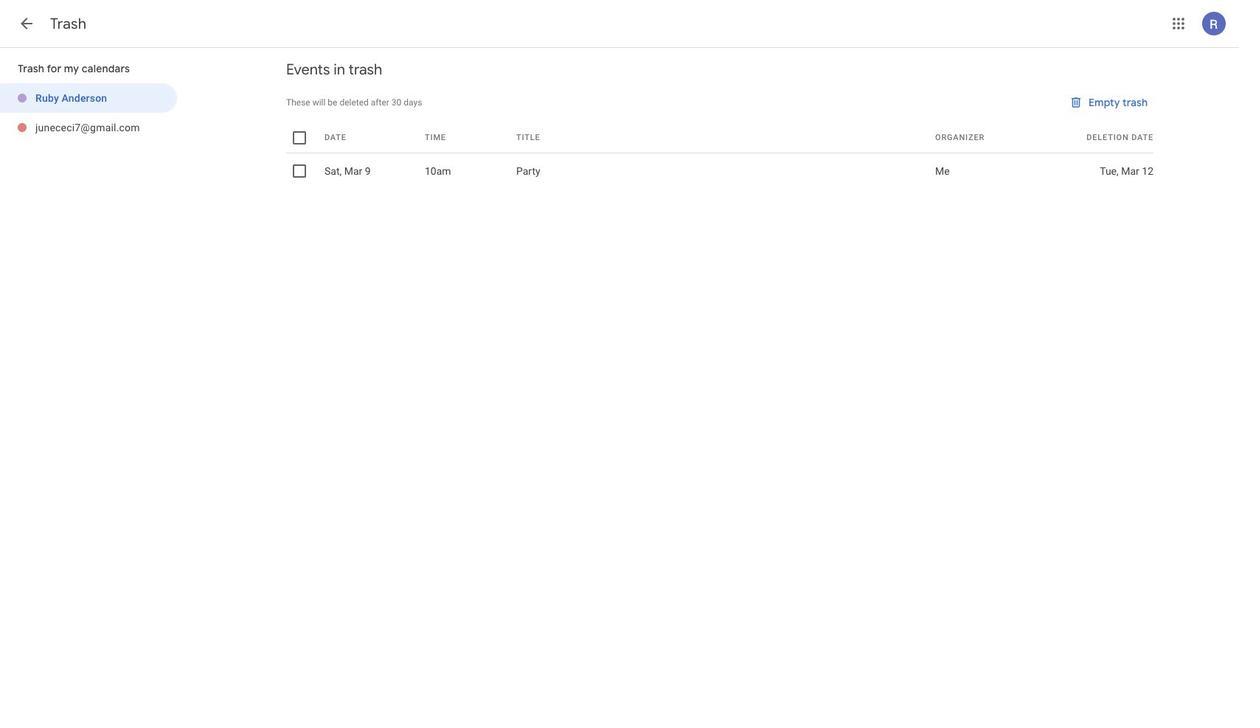 Task type: vqa. For each thing, say whether or not it's contained in the screenshot.
Heading
yes



Task type: locate. For each thing, give the bounding box(es) containing it.
list
[[0, 83, 177, 142]]

list item
[[0, 83, 177, 113]]

heading
[[50, 15, 86, 33]]



Task type: describe. For each thing, give the bounding box(es) containing it.
go back image
[[18, 15, 35, 32]]



